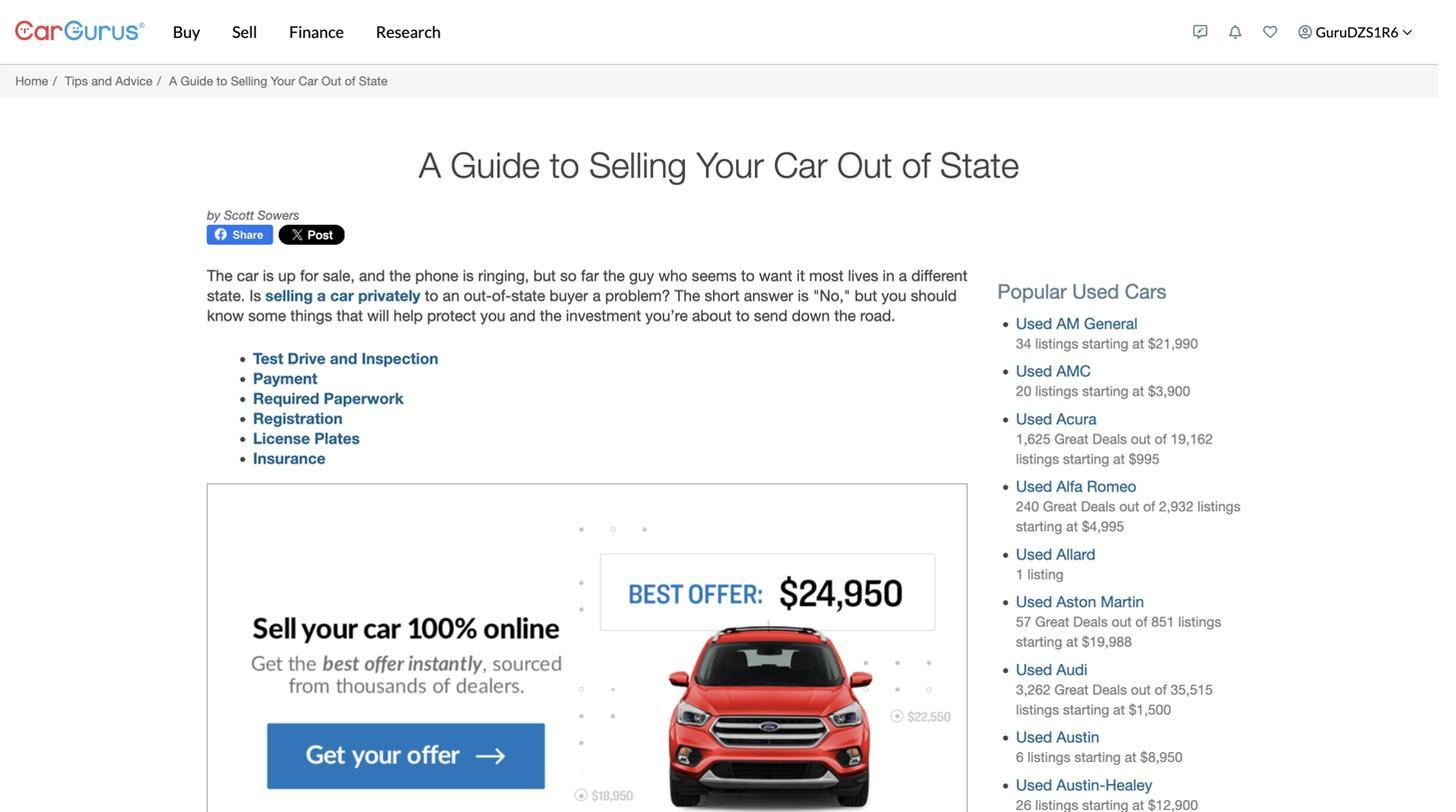 Task type: vqa. For each thing, say whether or not it's contained in the screenshot.


Task type: locate. For each thing, give the bounding box(es) containing it.
but down lives
[[855, 287, 878, 305]]

used up 57
[[1017, 593, 1053, 611]]

test drive and inspection payment required paperwork registration license plates insurance
[[253, 349, 439, 468]]

deals down used aston martin link
[[1074, 614, 1108, 630]]

deals for aston
[[1074, 614, 1108, 630]]

chevron down image
[[1403, 27, 1413, 37]]

used for acura
[[1017, 410, 1053, 428]]

used up 240
[[1017, 478, 1053, 496]]

out inside 3,262 great deals out of 35,515 listings starting at
[[1132, 682, 1152, 698]]

you down of-
[[481, 307, 506, 325]]

/ right the advice
[[157, 74, 161, 88]]

listings right "851" on the right
[[1179, 614, 1222, 630]]

0 vertical spatial car
[[237, 267, 259, 285]]

of for used audi
[[1155, 682, 1167, 698]]

240 great deals out of 2,932 listings starting at
[[1017, 499, 1241, 535]]

2 horizontal spatial is
[[798, 287, 809, 305]]

used up listing
[[1017, 546, 1053, 563]]

listings inside 3,262 great deals out of 35,515 listings starting at
[[1017, 702, 1060, 718]]

car
[[237, 267, 259, 285], [330, 286, 354, 305]]

1 vertical spatial but
[[855, 287, 878, 305]]

used up general
[[1073, 280, 1120, 303]]

should
[[911, 287, 957, 305]]

1 horizontal spatial car
[[774, 144, 828, 185]]

0 vertical spatial your
[[271, 74, 295, 88]]

the inside to an out-of-state buyer a problem? the short answer is "no," but you should know some things that will help protect you and the investment you're about to send down the road.
[[675, 287, 701, 305]]

listings down the used austin link
[[1028, 750, 1071, 766]]

1 horizontal spatial but
[[855, 287, 878, 305]]

finance
[[289, 22, 344, 41]]

payment
[[253, 369, 318, 388]]

menu bar containing buy
[[145, 0, 1184, 64]]

1 horizontal spatial guide
[[451, 144, 540, 185]]

out for used audi
[[1132, 682, 1152, 698]]

used amc link
[[1017, 362, 1092, 380]]

your
[[271, 74, 295, 88], [697, 144, 765, 185]]

is down it
[[798, 287, 809, 305]]

menu bar
[[145, 0, 1184, 64]]

user icon image
[[1299, 25, 1313, 39]]

used up 20
[[1017, 362, 1053, 380]]

and
[[91, 74, 112, 88], [359, 267, 385, 285], [510, 307, 536, 325], [330, 349, 358, 368]]

great for alfa
[[1044, 499, 1078, 515]]

0 vertical spatial you
[[882, 287, 907, 305]]

you down in
[[882, 287, 907, 305]]

1 vertical spatial out
[[838, 144, 893, 185]]

used aston martin
[[1017, 593, 1145, 611]]

at left $3,900
[[1133, 383, 1145, 399]]

great inside 1,625 great deals out of 19,162 listings starting at
[[1055, 431, 1089, 447]]

required paperwork link
[[253, 389, 404, 408]]

out down romeo
[[1120, 499, 1140, 515]]

buy button
[[157, 0, 216, 64]]

0 horizontal spatial you
[[481, 307, 506, 325]]

out inside 1,625 great deals out of 19,162 listings starting at
[[1132, 431, 1152, 447]]

starting
[[1083, 336, 1129, 352], [1083, 383, 1129, 399], [1064, 451, 1110, 467], [1017, 519, 1063, 535], [1017, 634, 1063, 650], [1064, 702, 1110, 718], [1075, 750, 1122, 766]]

0 horizontal spatial guide
[[181, 74, 213, 88]]

starting up 'austin'
[[1064, 702, 1110, 718]]

1 horizontal spatial you
[[882, 287, 907, 305]]

test drive and inspection link
[[253, 349, 439, 368]]

0 horizontal spatial /
[[53, 74, 57, 88]]

great inside the 240 great deals out of 2,932 listings starting at
[[1044, 499, 1078, 515]]

0 horizontal spatial your
[[271, 74, 295, 88]]

selling
[[265, 286, 313, 305]]

cargurus logo homepage link link
[[15, 3, 145, 60]]

1 horizontal spatial out
[[838, 144, 893, 185]]

great for aston
[[1036, 614, 1070, 630]]

know
[[207, 307, 244, 325]]

deals inside 1,625 great deals out of 19,162 listings starting at
[[1093, 431, 1128, 447]]

great down acura on the right bottom
[[1055, 431, 1089, 447]]

the
[[389, 267, 411, 285], [604, 267, 625, 285], [540, 307, 562, 325], [835, 307, 856, 325]]

research
[[376, 22, 441, 41]]

used up 34
[[1017, 315, 1053, 333]]

is up out-
[[463, 267, 474, 285]]

0 horizontal spatial car
[[299, 74, 318, 88]]

starting up "used alfa romeo" link
[[1064, 451, 1110, 467]]

a right in
[[899, 267, 908, 285]]

used up 1,625
[[1017, 410, 1053, 428]]

required
[[253, 389, 320, 408]]

is left the "up"
[[263, 267, 274, 285]]

great for audi
[[1055, 682, 1089, 698]]

1 / from the left
[[53, 74, 57, 88]]

$21,990
[[1149, 336, 1199, 352]]

$19,988
[[1083, 634, 1133, 650]]

you
[[882, 287, 907, 305], [481, 307, 506, 325]]

starting down 240
[[1017, 519, 1063, 535]]

a down far
[[593, 287, 601, 305]]

inspection
[[362, 349, 439, 368]]

at left $1,500
[[1114, 702, 1126, 718]]

listings inside used amc 20 listings starting at $3,900
[[1036, 383, 1079, 399]]

starting down amc
[[1083, 383, 1129, 399]]

1 vertical spatial car
[[330, 286, 354, 305]]

listings right 2,932 in the bottom right of the page
[[1198, 499, 1241, 515]]

used inside used austin 6 listings starting at $8,950
[[1017, 729, 1053, 747]]

advice
[[115, 74, 153, 88]]

starting down general
[[1083, 336, 1129, 352]]

1 horizontal spatial car
[[330, 286, 354, 305]]

0 horizontal spatial but
[[534, 267, 556, 285]]

popular used cars
[[998, 280, 1167, 303]]

of inside 3,262 great deals out of 35,515 listings starting at
[[1155, 682, 1167, 698]]

out inside the 240 great deals out of 2,932 listings starting at
[[1120, 499, 1140, 515]]

short
[[705, 287, 740, 305]]

the inside "the car is up for sale, and the phone is ringing, but so far the guy who seems to want it most lives in a different state. is"
[[207, 267, 233, 285]]

deals down $19,988
[[1093, 682, 1128, 698]]

/ left tips
[[53, 74, 57, 88]]

out
[[322, 74, 342, 88], [838, 144, 893, 185]]

1 horizontal spatial is
[[463, 267, 474, 285]]

used austin-healey
[[1017, 776, 1153, 794]]

1 vertical spatial car
[[774, 144, 828, 185]]

listings down used amc link
[[1036, 383, 1079, 399]]

so
[[561, 267, 577, 285]]

and down state
[[510, 307, 536, 325]]

0 vertical spatial selling
[[231, 74, 267, 88]]

0 vertical spatial state
[[359, 74, 388, 88]]

of inside 1,625 great deals out of 19,162 listings starting at
[[1155, 431, 1167, 447]]

out up $1,500
[[1132, 682, 1152, 698]]

starting inside used am general 34 listings starting at $21,990
[[1083, 336, 1129, 352]]

seems
[[692, 267, 737, 285]]

gurudzs1r6 button
[[1289, 4, 1424, 60]]

1 horizontal spatial the
[[675, 287, 701, 305]]

starting down 'austin'
[[1075, 750, 1122, 766]]

57
[[1017, 614, 1032, 630]]

out down "martin"
[[1112, 614, 1132, 630]]

0 horizontal spatial a
[[169, 74, 177, 88]]

at inside the 240 great deals out of 2,932 listings starting at
[[1067, 519, 1079, 535]]

0 vertical spatial car
[[299, 74, 318, 88]]

great
[[1055, 431, 1089, 447], [1044, 499, 1078, 515], [1036, 614, 1070, 630], [1055, 682, 1089, 698]]

used for amc
[[1017, 362, 1053, 380]]

1 vertical spatial your
[[697, 144, 765, 185]]

a
[[169, 74, 177, 88], [419, 144, 441, 185]]

at
[[1133, 336, 1145, 352], [1133, 383, 1145, 399], [1114, 451, 1126, 467], [1067, 519, 1079, 535], [1067, 634, 1079, 650], [1114, 702, 1126, 718], [1125, 750, 1137, 766]]

out inside 57 great deals out of 851 listings starting at
[[1112, 614, 1132, 630]]

great down audi
[[1055, 682, 1089, 698]]

0 vertical spatial the
[[207, 267, 233, 285]]

used inside used amc 20 listings starting at $3,900
[[1017, 362, 1053, 380]]

$3,900
[[1149, 383, 1191, 399]]

test
[[253, 349, 283, 368]]

0 horizontal spatial the
[[207, 267, 233, 285]]

sell
[[232, 22, 257, 41]]

0 vertical spatial but
[[534, 267, 556, 285]]

at left '$995'
[[1114, 451, 1126, 467]]

to inside "the car is up for sale, and the phone is ringing, but so far the guy who seems to want it most lives in a different state. is"
[[741, 267, 755, 285]]

1 horizontal spatial selling
[[590, 144, 687, 185]]

listings
[[1036, 336, 1079, 352], [1036, 383, 1079, 399], [1017, 451, 1060, 467], [1198, 499, 1241, 515], [1179, 614, 1222, 630], [1017, 702, 1060, 718], [1028, 750, 1071, 766]]

at up the healey
[[1125, 750, 1137, 766]]

saved cars image
[[1264, 25, 1278, 39]]

used audi link
[[1017, 661, 1088, 679]]

listings down 1,625
[[1017, 451, 1060, 467]]

0 horizontal spatial car
[[237, 267, 259, 285]]

1 horizontal spatial /
[[157, 74, 161, 88]]

1 vertical spatial a
[[419, 144, 441, 185]]

a up 'things'
[[317, 286, 326, 305]]

car up is
[[237, 267, 259, 285]]

at up allard
[[1067, 519, 1079, 535]]

listings down am
[[1036, 336, 1079, 352]]

great right 57
[[1036, 614, 1070, 630]]

great for acura
[[1055, 431, 1089, 447]]

used am general 34 listings starting at $21,990
[[1017, 315, 1199, 352]]

$8,950
[[1141, 750, 1183, 766]]

of for used acura
[[1155, 431, 1167, 447]]

starting down 57
[[1017, 634, 1063, 650]]

1 vertical spatial selling
[[590, 144, 687, 185]]

payment link
[[253, 369, 318, 388]]

2 / from the left
[[157, 74, 161, 88]]

of inside 57 great deals out of 851 listings starting at
[[1136, 614, 1148, 630]]

deals inside 3,262 great deals out of 35,515 listings starting at
[[1093, 682, 1128, 698]]

is inside to an out-of-state buyer a problem? the short answer is "no," but you should know some things that will help protect you and the investment you're about to send down the road.
[[798, 287, 809, 305]]

deals for acura
[[1093, 431, 1128, 447]]

the up the state.
[[207, 267, 233, 285]]

and right drive
[[330, 349, 358, 368]]

great inside 3,262 great deals out of 35,515 listings starting at
[[1055, 682, 1089, 698]]

a inside "the car is up for sale, and the phone is ringing, but so far the guy who seems to want it most lives in a different state. is"
[[899, 267, 908, 285]]

the up the privately
[[389, 267, 411, 285]]

state
[[359, 74, 388, 88], [941, 144, 1020, 185]]

the down the "no,"
[[835, 307, 856, 325]]

deals down acura on the right bottom
[[1093, 431, 1128, 447]]

0 horizontal spatial out
[[322, 74, 342, 88]]

to
[[217, 74, 228, 88], [550, 144, 580, 185], [741, 267, 755, 285], [425, 287, 439, 305], [736, 307, 750, 325]]

selling a car privately
[[265, 286, 421, 305]]

used up the 3,262
[[1017, 661, 1053, 679]]

20
[[1017, 383, 1032, 399]]

at up audi
[[1067, 634, 1079, 650]]

0 horizontal spatial is
[[263, 267, 274, 285]]

starting inside 57 great deals out of 851 listings starting at
[[1017, 634, 1063, 650]]

deals for alfa
[[1082, 499, 1116, 515]]

deals inside 57 great deals out of 851 listings starting at
[[1074, 614, 1108, 630]]

used down 6
[[1017, 776, 1053, 794]]

0 horizontal spatial a
[[317, 286, 326, 305]]

1 horizontal spatial a
[[593, 287, 601, 305]]

sale,
[[323, 267, 355, 285]]

35,515
[[1171, 682, 1214, 698]]

up
[[278, 267, 296, 285]]

3,262 great deals out of 35,515 listings starting at
[[1017, 682, 1214, 718]]

but left so
[[534, 267, 556, 285]]

1 vertical spatial the
[[675, 287, 701, 305]]

different
[[912, 267, 968, 285]]

open notifications image
[[1229, 25, 1243, 39]]

who
[[659, 267, 688, 285]]

will
[[368, 307, 389, 325]]

the right far
[[604, 267, 625, 285]]

0 horizontal spatial state
[[359, 74, 388, 88]]

used inside used am general 34 listings starting at $21,990
[[1017, 315, 1053, 333]]

some
[[248, 307, 286, 325]]

at down general
[[1133, 336, 1145, 352]]

car down sale,
[[330, 286, 354, 305]]

listings down the 3,262
[[1017, 702, 1060, 718]]

1 horizontal spatial a
[[419, 144, 441, 185]]

deals
[[1093, 431, 1128, 447], [1082, 499, 1116, 515], [1074, 614, 1108, 630], [1093, 682, 1128, 698]]

great down alfa
[[1044, 499, 1078, 515]]

out up '$995'
[[1132, 431, 1152, 447]]

used up 6
[[1017, 729, 1053, 747]]

in
[[883, 267, 895, 285]]

allard
[[1057, 546, 1096, 563]]

home
[[15, 74, 48, 88]]

1,625
[[1017, 431, 1051, 447]]

deals up the $4,995
[[1082, 499, 1116, 515]]

of inside the 240 great deals out of 2,932 listings starting at
[[1144, 499, 1156, 515]]

out for used acura
[[1132, 431, 1152, 447]]

deals inside the 240 great deals out of 2,932 listings starting at
[[1082, 499, 1116, 515]]

lives
[[848, 267, 879, 285]]

austin-
[[1057, 776, 1106, 794]]

cargurus logo homepage link image
[[15, 3, 145, 60]]

car
[[299, 74, 318, 88], [774, 144, 828, 185]]

at inside 57 great deals out of 851 listings starting at
[[1067, 634, 1079, 650]]

great inside 57 great deals out of 851 listings starting at
[[1036, 614, 1070, 630]]

gurudzs1r6 menu
[[1184, 4, 1424, 60]]

the down who
[[675, 287, 701, 305]]

but inside to an out-of-state buyer a problem? the short answer is "no," but you should know some things that will help protect you and the investment you're about to send down the road.
[[855, 287, 878, 305]]

at inside 1,625 great deals out of 19,162 listings starting at
[[1114, 451, 1126, 467]]

the down buyer
[[540, 307, 562, 325]]

used austin link
[[1017, 729, 1100, 747]]

car inside "the car is up for sale, and the phone is ringing, but so far the guy who seems to want it most lives in a different state. is"
[[237, 267, 259, 285]]

1 vertical spatial state
[[941, 144, 1020, 185]]

2 horizontal spatial a
[[899, 267, 908, 285]]

and up the privately
[[359, 267, 385, 285]]

state
[[512, 287, 546, 305]]

far
[[581, 267, 599, 285]]

used inside used allard 1 listing
[[1017, 546, 1053, 563]]



Task type: describe. For each thing, give the bounding box(es) containing it.
851
[[1152, 614, 1175, 630]]

used acura link
[[1017, 410, 1097, 428]]

registration link
[[253, 409, 343, 428]]

240
[[1017, 499, 1040, 515]]

0 horizontal spatial selling
[[231, 74, 267, 88]]

buyer
[[550, 287, 589, 305]]

c2d cta_1200x625 image
[[207, 484, 968, 812]]

listings inside 1,625 great deals out of 19,162 listings starting at
[[1017, 451, 1060, 467]]

used for allard
[[1017, 546, 1053, 563]]

$995
[[1130, 451, 1160, 467]]

audi
[[1057, 661, 1088, 679]]

gurudzs1r6
[[1317, 23, 1399, 40]]

guy
[[629, 267, 655, 285]]

home link
[[15, 74, 48, 88]]

cars
[[1125, 280, 1167, 303]]

used allard 1 listing
[[1017, 546, 1096, 582]]

used for aston
[[1017, 593, 1053, 611]]

1 horizontal spatial your
[[697, 144, 765, 185]]

listings inside the 240 great deals out of 2,932 listings starting at
[[1198, 499, 1241, 515]]

$4,995
[[1083, 519, 1125, 535]]

by scott sowers
[[207, 208, 300, 222]]

3,262
[[1017, 682, 1051, 698]]

problem?
[[605, 287, 671, 305]]

ringing,
[[478, 267, 529, 285]]

state.
[[207, 287, 245, 305]]

19,162
[[1171, 431, 1214, 447]]

tips and advice link
[[65, 74, 153, 88]]

at inside used amc 20 listings starting at $3,900
[[1133, 383, 1145, 399]]

it
[[797, 267, 805, 285]]

help
[[394, 307, 423, 325]]

at inside used am general 34 listings starting at $21,990
[[1133, 336, 1145, 352]]

starting inside used amc 20 listings starting at $3,900
[[1083, 383, 1129, 399]]

0 vertical spatial guide
[[181, 74, 213, 88]]

research button
[[360, 0, 457, 64]]

listings inside used austin 6 listings starting at $8,950
[[1028, 750, 1071, 766]]

to an out-of-state buyer a problem? the short answer is "no," but you should know some things that will help protect you and the investment you're about to send down the road.
[[207, 287, 957, 325]]

$1,500
[[1130, 702, 1172, 718]]

and inside test drive and inspection payment required paperwork registration license plates insurance
[[330, 349, 358, 368]]

1
[[1017, 567, 1024, 582]]

answer
[[744, 287, 794, 305]]

starting inside used austin 6 listings starting at $8,950
[[1075, 750, 1122, 766]]

starting inside the 240 great deals out of 2,932 listings starting at
[[1017, 519, 1063, 535]]

registration
[[253, 409, 343, 428]]

sowers
[[258, 208, 300, 222]]

privately
[[358, 286, 421, 305]]

popular
[[998, 280, 1067, 303]]

starting inside 1,625 great deals out of 19,162 listings starting at
[[1064, 451, 1110, 467]]

used for austin-
[[1017, 776, 1053, 794]]

6
[[1017, 750, 1024, 766]]

acura
[[1057, 410, 1097, 428]]

buy
[[173, 22, 200, 41]]

deals for audi
[[1093, 682, 1128, 698]]

romeo
[[1088, 478, 1137, 496]]

listings inside used am general 34 listings starting at $21,990
[[1036, 336, 1079, 352]]

send
[[754, 307, 788, 325]]

about
[[692, 307, 732, 325]]

used audi
[[1017, 661, 1088, 679]]

1 horizontal spatial state
[[941, 144, 1020, 185]]

that
[[337, 307, 363, 325]]

34
[[1017, 336, 1032, 352]]

license
[[253, 429, 310, 448]]

used austin 6 listings starting at $8,950
[[1017, 729, 1183, 766]]

1,625 great deals out of 19,162 listings starting at
[[1017, 431, 1214, 467]]

selling a car privately link
[[265, 286, 421, 305]]

of for used aston martin
[[1136, 614, 1148, 630]]

used alfa romeo link
[[1017, 478, 1137, 496]]

1 vertical spatial you
[[481, 307, 506, 325]]

plates
[[314, 429, 360, 448]]

insurance link
[[253, 449, 326, 468]]

and inside to an out-of-state buyer a problem? the short answer is "no," but you should know some things that will help protect you and the investment you're about to send down the road.
[[510, 307, 536, 325]]

used acura
[[1017, 410, 1097, 428]]

used alfa romeo
[[1017, 478, 1137, 496]]

add a car review image
[[1194, 25, 1208, 39]]

tips
[[65, 74, 88, 88]]

at inside used austin 6 listings starting at $8,950
[[1125, 750, 1137, 766]]

1 vertical spatial guide
[[451, 144, 540, 185]]

investment
[[566, 307, 641, 325]]

healey
[[1106, 776, 1153, 794]]

a inside to an out-of-state buyer a problem? the short answer is "no," but you should know some things that will help protect you and the investment you're about to send down the road.
[[593, 287, 601, 305]]

and inside "the car is up for sale, and the phone is ringing, but so far the guy who seems to want it most lives in a different state. is"
[[359, 267, 385, 285]]

used allard link
[[1017, 546, 1096, 563]]

and right tips
[[91, 74, 112, 88]]

used amc 20 listings starting at $3,900
[[1017, 362, 1191, 399]]

is
[[250, 287, 261, 305]]

out for used aston martin
[[1112, 614, 1132, 630]]

out-
[[464, 287, 492, 305]]

general
[[1085, 315, 1138, 333]]

license plates link
[[253, 429, 360, 448]]

by
[[207, 208, 221, 222]]

out for used alfa romeo
[[1120, 499, 1140, 515]]

of for used alfa romeo
[[1144, 499, 1156, 515]]

you're
[[646, 307, 688, 325]]

used aston martin link
[[1017, 593, 1145, 611]]

used for alfa
[[1017, 478, 1053, 496]]

at inside 3,262 great deals out of 35,515 listings starting at
[[1114, 702, 1126, 718]]

road.
[[861, 307, 896, 325]]

used for audi
[[1017, 661, 1053, 679]]

0 vertical spatial a
[[169, 74, 177, 88]]

starting inside 3,262 great deals out of 35,515 listings starting at
[[1064, 702, 1110, 718]]

used austin-healey link
[[1017, 776, 1153, 794]]

martin
[[1101, 593, 1145, 611]]

for
[[300, 267, 319, 285]]

protect
[[427, 307, 476, 325]]

used for am
[[1017, 315, 1053, 333]]

alfa
[[1057, 478, 1083, 496]]

used for austin
[[1017, 729, 1053, 747]]

listings inside 57 great deals out of 851 listings starting at
[[1179, 614, 1222, 630]]

but inside "the car is up for sale, and the phone is ringing, but so far the guy who seems to want it most lives in a different state. is"
[[534, 267, 556, 285]]

0 vertical spatial out
[[322, 74, 342, 88]]

57 great deals out of 851 listings starting at
[[1017, 614, 1222, 650]]



